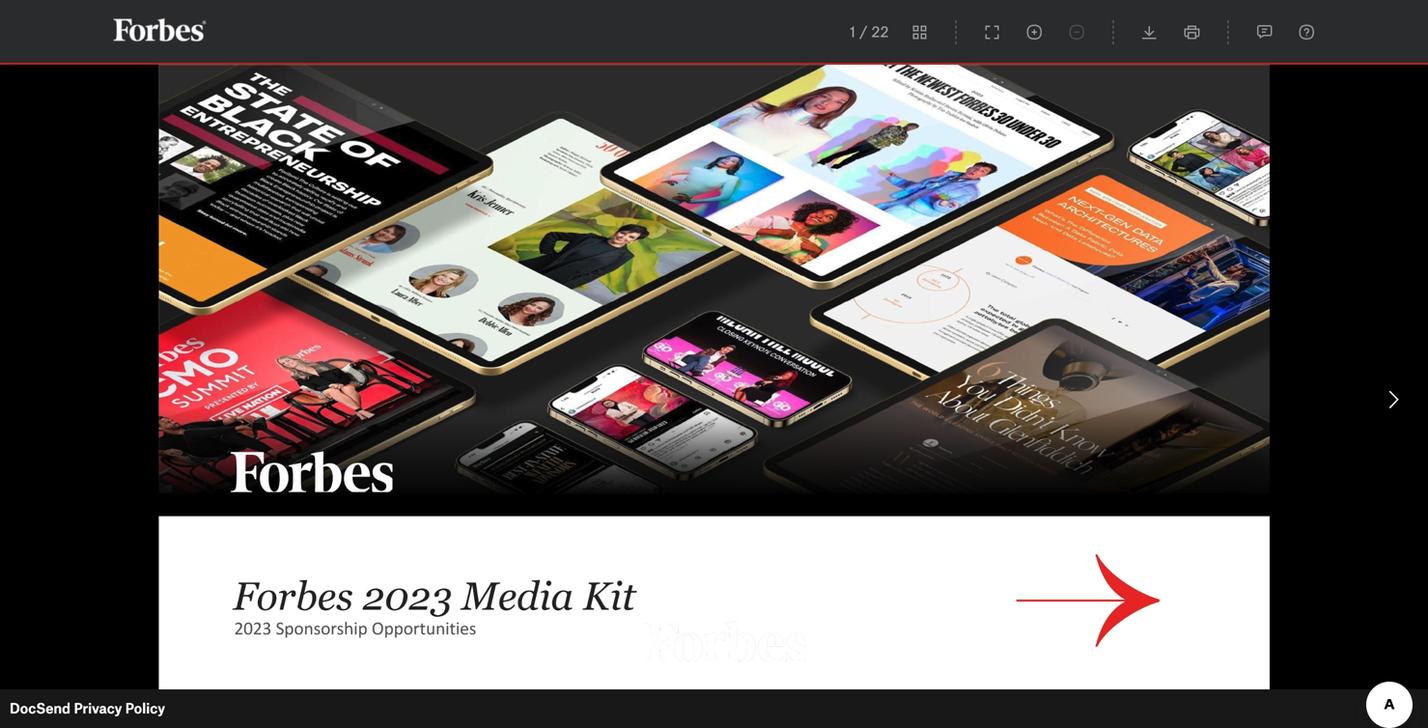 Task type: locate. For each thing, give the bounding box(es) containing it.
docsend privacy policy link
[[10, 701, 165, 717]]

22
[[872, 23, 889, 41]]

docsend privacy policy
[[10, 701, 165, 717]]

/
[[860, 23, 868, 41]]

policy
[[125, 701, 165, 717]]

privacy
[[74, 701, 122, 717]]



Task type: vqa. For each thing, say whether or not it's contained in the screenshot.
Via
no



Task type: describe. For each thing, give the bounding box(es) containing it.
page number element
[[850, 23, 860, 41]]

docsend
[[10, 701, 71, 717]]

1
[[850, 23, 856, 41]]

1 / 22
[[850, 23, 889, 41]]



